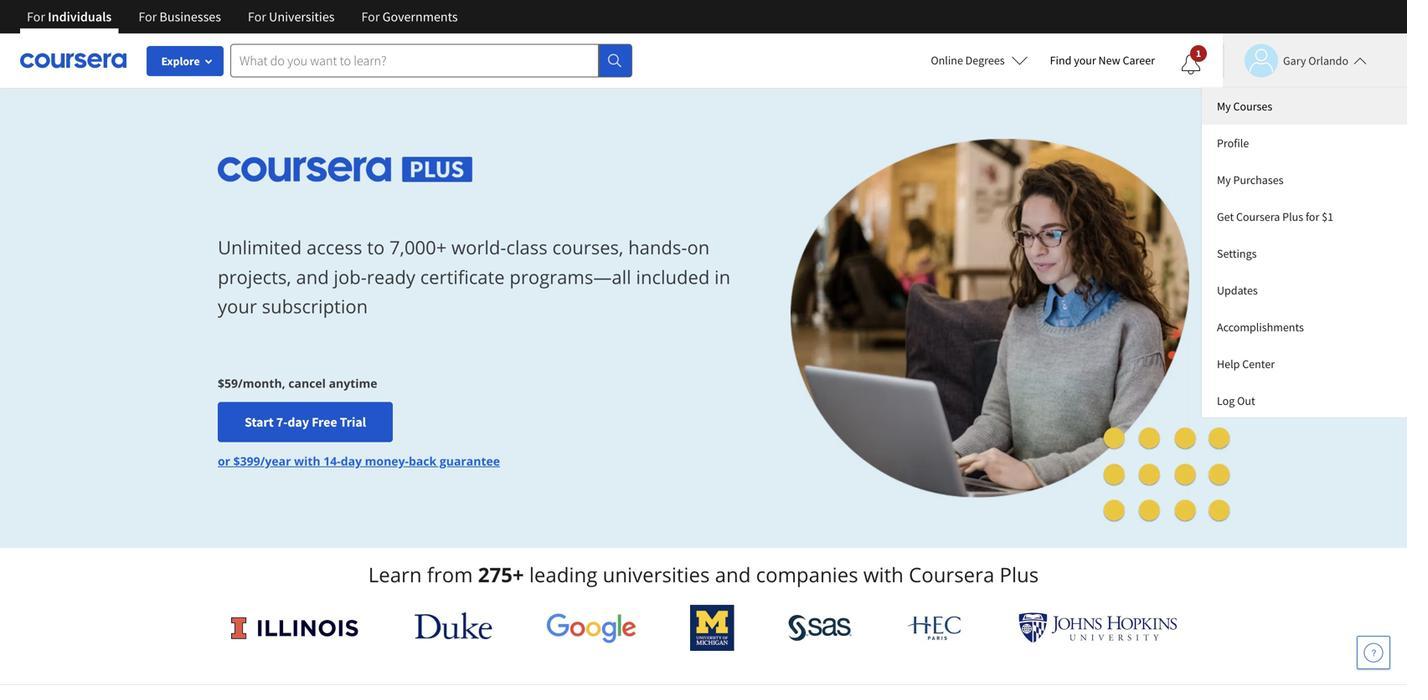 Task type: vqa. For each thing, say whether or not it's contained in the screenshot.
individuals
yes



Task type: describe. For each thing, give the bounding box(es) containing it.
coursera plus image
[[218, 157, 473, 182]]

accomplishments
[[1217, 320, 1304, 335]]

/year
[[260, 453, 291, 469]]

start 7-day free trial button
[[218, 402, 393, 443]]

back
[[409, 453, 437, 469]]

$59
[[218, 375, 238, 391]]

1 horizontal spatial and
[[715, 562, 751, 589]]

0 horizontal spatial coursera
[[909, 562, 995, 589]]

1 horizontal spatial your
[[1074, 53, 1096, 68]]

help
[[1217, 357, 1240, 372]]

get coursera plus for $1 link
[[1202, 199, 1407, 235]]

courses
[[1233, 99, 1273, 114]]

leading
[[529, 562, 598, 589]]

gary orlando button
[[1223, 44, 1367, 77]]

johns hopkins university image
[[1019, 613, 1178, 644]]

log out
[[1217, 394, 1255, 409]]

explore button
[[147, 46, 224, 76]]

start
[[245, 414, 274, 431]]

for for governments
[[361, 8, 380, 25]]

new
[[1099, 53, 1121, 68]]

find your new career link
[[1042, 50, 1164, 71]]

free
[[312, 414, 337, 431]]

my courses link
[[1202, 88, 1407, 125]]

updates
[[1217, 283, 1258, 298]]

purchases
[[1233, 173, 1284, 188]]

updates link
[[1202, 272, 1407, 309]]

universities
[[269, 8, 335, 25]]

14-
[[324, 453, 341, 469]]

job-
[[334, 265, 367, 290]]

banner navigation
[[13, 0, 471, 34]]

settings link
[[1202, 235, 1407, 272]]

help center link
[[1202, 346, 1407, 383]]

for
[[1306, 209, 1320, 224]]

orlando
[[1309, 53, 1349, 68]]

trial
[[340, 414, 366, 431]]

companies
[[756, 562, 858, 589]]

0 vertical spatial with
[[294, 453, 321, 469]]

settings
[[1217, 246, 1257, 261]]

or
[[218, 453, 230, 469]]

get coursera plus for $1
[[1217, 209, 1334, 224]]

or $399 /year with 14-day money-back guarantee
[[218, 453, 500, 469]]

find your new career
[[1050, 53, 1155, 68]]

show notifications image
[[1181, 54, 1201, 75]]

university of illinois at urbana-champaign image
[[230, 615, 361, 642]]

1
[[1196, 47, 1201, 60]]

out
[[1237, 394, 1255, 409]]

1 vertical spatial plus
[[1000, 562, 1039, 589]]

from
[[427, 562, 473, 589]]

university of michigan image
[[690, 606, 734, 652]]

hec paris image
[[906, 611, 965, 646]]

sas image
[[788, 615, 852, 642]]

businesses
[[160, 8, 221, 25]]



Task type: locate. For each thing, give the bounding box(es) containing it.
coursera
[[1236, 209, 1280, 224], [909, 562, 995, 589]]

included
[[636, 265, 710, 290]]

anytime
[[329, 375, 377, 391]]

in
[[715, 265, 731, 290]]

my purchases link
[[1202, 162, 1407, 199]]

coursera image
[[20, 47, 126, 74]]

for for businesses
[[138, 8, 157, 25]]

unlimited
[[218, 235, 302, 260]]

1 vertical spatial your
[[218, 294, 257, 319]]

0 vertical spatial plus
[[1283, 209, 1304, 224]]

0 horizontal spatial plus
[[1000, 562, 1039, 589]]

and inside unlimited access to 7,000+ world-class courses, hands-on projects, and job-ready certificate programs—all included in your subscription
[[296, 265, 329, 290]]

my for my purchases
[[1217, 173, 1231, 188]]

to
[[367, 235, 385, 260]]

with right companies
[[864, 562, 904, 589]]

and up subscription
[[296, 265, 329, 290]]

0 vertical spatial coursera
[[1236, 209, 1280, 224]]

access
[[307, 235, 362, 260]]

class
[[506, 235, 548, 260]]

7-
[[276, 414, 288, 431]]

cancel
[[288, 375, 326, 391]]

projects,
[[218, 265, 291, 290]]

1 my from the top
[[1217, 99, 1231, 114]]

governments
[[382, 8, 458, 25]]

online degrees button
[[917, 42, 1042, 79]]

2 for from the left
[[138, 8, 157, 25]]

3 for from the left
[[248, 8, 266, 25]]

help center image
[[1364, 643, 1384, 663]]

1 vertical spatial day
[[341, 453, 362, 469]]

and up university of michigan image
[[715, 562, 751, 589]]

my
[[1217, 99, 1231, 114], [1217, 173, 1231, 188]]

0 horizontal spatial and
[[296, 265, 329, 290]]

ready
[[367, 265, 415, 290]]

courses,
[[552, 235, 624, 260]]

online degrees
[[931, 53, 1005, 68]]

day inside start 7-day free trial button
[[288, 414, 309, 431]]

$59 /month, cancel anytime
[[218, 375, 377, 391]]

day left money-
[[341, 453, 362, 469]]

for left businesses
[[138, 8, 157, 25]]

for individuals
[[27, 8, 112, 25]]

programs—all
[[510, 265, 631, 290]]

my purchases
[[1217, 173, 1284, 188]]

your
[[1074, 53, 1096, 68], [218, 294, 257, 319]]

get
[[1217, 209, 1234, 224]]

for
[[27, 8, 45, 25], [138, 8, 157, 25], [248, 8, 266, 25], [361, 8, 380, 25]]

for universities
[[248, 8, 335, 25]]

my courses
[[1217, 99, 1273, 114]]

google image
[[546, 613, 637, 644]]

log
[[1217, 394, 1235, 409]]

$399
[[233, 453, 260, 469]]

your right find
[[1074, 53, 1096, 68]]

1 horizontal spatial plus
[[1283, 209, 1304, 224]]

log out button
[[1202, 383, 1407, 418]]

guarantee
[[440, 453, 500, 469]]

What do you want to learn? text field
[[230, 44, 599, 77]]

individuals
[[48, 8, 112, 25]]

0 horizontal spatial with
[[294, 453, 321, 469]]

start 7-day free trial
[[245, 414, 366, 431]]

subscription
[[262, 294, 368, 319]]

money-
[[365, 453, 409, 469]]

my left "courses"
[[1217, 99, 1231, 114]]

1 for from the left
[[27, 8, 45, 25]]

None search field
[[230, 44, 632, 77]]

1 vertical spatial my
[[1217, 173, 1231, 188]]

day left free
[[288, 414, 309, 431]]

online
[[931, 53, 963, 68]]

with left 14-
[[294, 453, 321, 469]]

plus
[[1283, 209, 1304, 224], [1000, 562, 1039, 589]]

find
[[1050, 53, 1072, 68]]

2 my from the top
[[1217, 173, 1231, 188]]

my for my courses
[[1217, 99, 1231, 114]]

for left governments
[[361, 8, 380, 25]]

275+
[[478, 562, 524, 589]]

center
[[1242, 357, 1275, 372]]

7,000+
[[389, 235, 447, 260]]

your inside unlimited access to 7,000+ world-class courses, hands-on projects, and job-ready certificate programs—all included in your subscription
[[218, 294, 257, 319]]

day
[[288, 414, 309, 431], [341, 453, 362, 469]]

gary orlando
[[1283, 53, 1349, 68]]

help center
[[1217, 357, 1275, 372]]

and
[[296, 265, 329, 290], [715, 562, 751, 589]]

coursera up the "hec paris" image
[[909, 562, 995, 589]]

1 button
[[1168, 44, 1215, 85]]

gary
[[1283, 53, 1306, 68]]

with
[[294, 453, 321, 469], [864, 562, 904, 589]]

0 horizontal spatial day
[[288, 414, 309, 431]]

learn
[[368, 562, 422, 589]]

plus inside the get coursera plus for $1 link
[[1283, 209, 1304, 224]]

duke university image
[[414, 613, 492, 640]]

learn from 275+ leading universities and companies with coursera plus
[[368, 562, 1039, 589]]

universities
[[603, 562, 710, 589]]

unlimited access to 7,000+ world-class courses, hands-on projects, and job-ready certificate programs—all included in your subscription
[[218, 235, 731, 319]]

for businesses
[[138, 8, 221, 25]]

gary orlando menu
[[1202, 88, 1407, 418]]

your down projects,
[[218, 294, 257, 319]]

1 horizontal spatial day
[[341, 453, 362, 469]]

profile link
[[1202, 125, 1407, 162]]

0 vertical spatial your
[[1074, 53, 1096, 68]]

on
[[687, 235, 710, 260]]

hands-
[[628, 235, 687, 260]]

1 horizontal spatial with
[[864, 562, 904, 589]]

profile
[[1217, 136, 1249, 151]]

/month,
[[238, 375, 285, 391]]

for for individuals
[[27, 8, 45, 25]]

0 vertical spatial and
[[296, 265, 329, 290]]

0 vertical spatial my
[[1217, 99, 1231, 114]]

certificate
[[420, 265, 505, 290]]

4 for from the left
[[361, 8, 380, 25]]

coursera right get
[[1236, 209, 1280, 224]]

explore
[[161, 54, 200, 69]]

degrees
[[966, 53, 1005, 68]]

1 vertical spatial and
[[715, 562, 751, 589]]

coursera inside gary orlando menu
[[1236, 209, 1280, 224]]

career
[[1123, 53, 1155, 68]]

1 horizontal spatial coursera
[[1236, 209, 1280, 224]]

1 vertical spatial coursera
[[909, 562, 995, 589]]

0 vertical spatial day
[[288, 414, 309, 431]]

for left individuals
[[27, 8, 45, 25]]

$1
[[1322, 209, 1334, 224]]

my left "purchases"
[[1217, 173, 1231, 188]]

for left universities
[[248, 8, 266, 25]]

for governments
[[361, 8, 458, 25]]

world-
[[451, 235, 506, 260]]

for for universities
[[248, 8, 266, 25]]

accomplishments link
[[1202, 309, 1407, 346]]

0 horizontal spatial your
[[218, 294, 257, 319]]

1 vertical spatial with
[[864, 562, 904, 589]]



